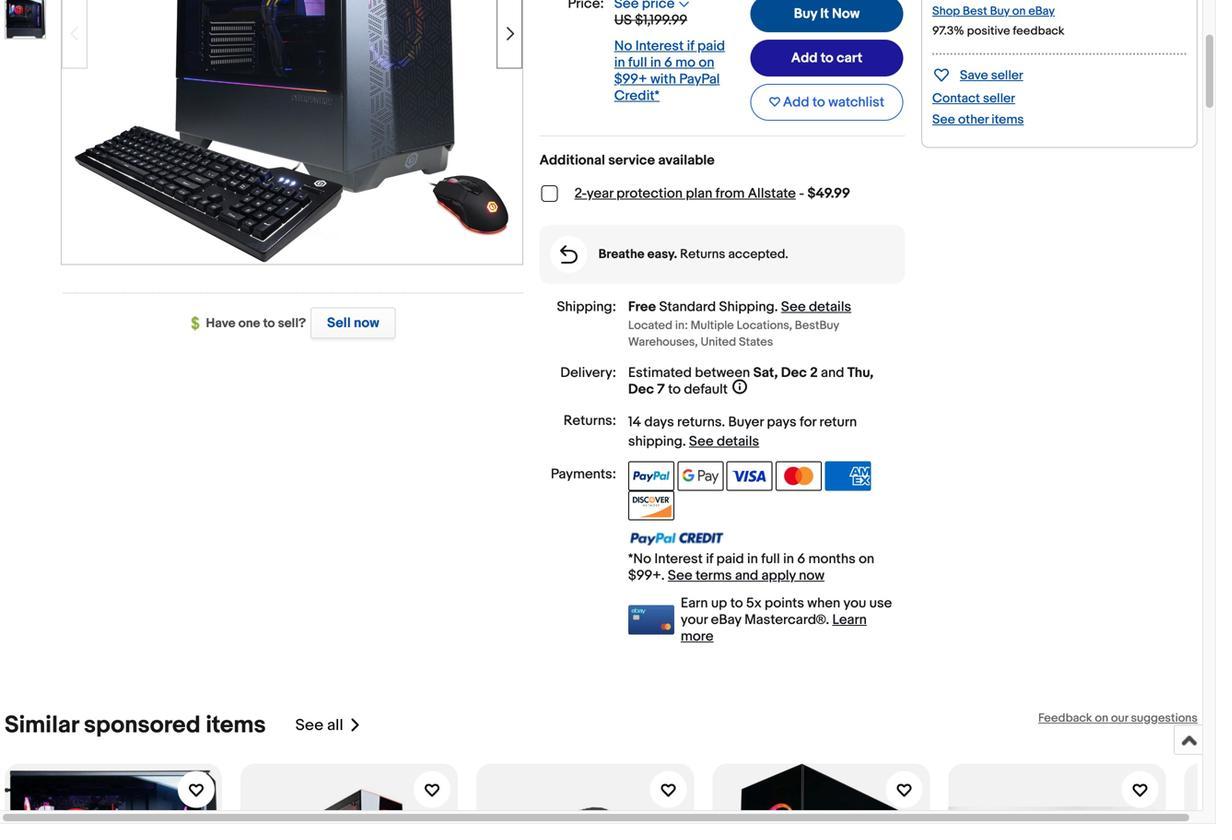 Task type: describe. For each thing, give the bounding box(es) containing it.
1 horizontal spatial see details link
[[782, 299, 852, 315]]

all
[[327, 716, 344, 735]]

use
[[870, 595, 893, 612]]

default
[[684, 381, 728, 398]]

returns:
[[564, 413, 617, 429]]

$49.99
[[808, 185, 851, 202]]

available
[[659, 152, 715, 169]]

*no
[[629, 551, 652, 567]]

master card image
[[776, 461, 822, 491]]

14 days returns .
[[629, 414, 729, 431]]

to left cart
[[821, 50, 834, 66]]

1 vertical spatial and
[[735, 567, 759, 584]]

earn
[[681, 595, 708, 612]]

cyberpowerpc - gamer master gaming desktop - amd ryzen 5 5600g - 8gb memory -... - picture 1 of 5 image
[[74, 0, 510, 262]]

6 inside us $1,199.99 no interest if paid in full in 6 mo on $99+ with paypal credit*
[[665, 54, 673, 71]]

us
[[615, 12, 632, 29]]

shipping:
[[557, 299, 617, 315]]

suggestions
[[1132, 711, 1198, 726]]

have
[[206, 316, 236, 331]]

shipping
[[720, 299, 775, 315]]

if inside us $1,199.99 no interest if paid in full in 6 mo on $99+ with paypal credit*
[[687, 38, 695, 54]]

our
[[1112, 711, 1129, 726]]

easy.
[[648, 247, 678, 262]]

feedback on our suggestions link
[[1039, 711, 1198, 726]]

1 vertical spatial details
[[717, 433, 760, 450]]

dollar sign image
[[191, 316, 206, 331]]

breathe
[[599, 247, 645, 262]]

cart
[[837, 50, 863, 66]]

learn more
[[681, 612, 867, 645]]

discover image
[[629, 491, 675, 520]]

apply
[[762, 567, 796, 584]]

buyer pays for return shipping
[[629, 414, 858, 450]]

standard
[[660, 299, 716, 315]]

2-year protection plan from allstate - $49.99
[[575, 185, 851, 202]]

interest inside *no interest if paid in full in 6 months on $99+.
[[655, 551, 703, 567]]

google pay image
[[678, 461, 724, 491]]

0 horizontal spatial see details link
[[689, 433, 760, 450]]

points
[[765, 595, 805, 612]]

save
[[961, 68, 989, 83]]

1 horizontal spatial now
[[799, 567, 825, 584]]

up
[[711, 595, 728, 612]]

. for returns
[[722, 414, 726, 431]]

dec inside thu, dec 7
[[629, 381, 654, 398]]

sponsored
[[84, 711, 201, 740]]

no interest if paid in full in 6 mo on $99+ with paypal credit* link
[[615, 38, 725, 104]]

7
[[658, 381, 665, 398]]

add to cart
[[792, 50, 863, 66]]

items inside contact seller see other items
[[992, 112, 1025, 128]]

add to cart link
[[751, 40, 904, 77]]

pays
[[767, 414, 797, 431]]

american express image
[[825, 461, 871, 491]]

learn more link
[[681, 612, 867, 645]]

feedback on our suggestions
[[1039, 711, 1198, 726]]

on inside *no interest if paid in full in 6 months on $99+.
[[859, 551, 875, 567]]

save seller
[[961, 68, 1024, 83]]

estimated between sat, dec 2 and
[[629, 365, 848, 381]]

shop best buy on ebay link
[[933, 4, 1055, 18]]

buy inside shop best buy on ebay 97.3% positive feedback
[[991, 4, 1010, 18]]

shipping
[[629, 433, 683, 450]]

states
[[739, 335, 774, 349]]

details inside free standard shipping . see details located in: multiple locations, bestbuy warehouses, united states
[[809, 299, 852, 315]]

see inside contact seller see other items
[[933, 112, 956, 128]]

thu,
[[848, 365, 874, 381]]

positive
[[968, 24, 1011, 38]]

allstate
[[748, 185, 796, 202]]

thu, dec 7
[[629, 365, 874, 398]]

paypal credit image
[[629, 531, 724, 546]]

returns
[[678, 414, 722, 431]]

paid inside *no interest if paid in full in 6 months on $99+.
[[717, 551, 745, 567]]

when
[[808, 595, 841, 612]]

multiple
[[691, 319, 734, 333]]

delivery:
[[561, 365, 617, 381]]

plan
[[686, 185, 713, 202]]

warehouses,
[[629, 335, 698, 349]]

ebay inside the earn up to 5x points when you use your ebay mastercard®.
[[711, 612, 742, 628]]

seller for save
[[992, 68, 1024, 83]]

in left mo
[[651, 54, 662, 71]]

5x
[[747, 595, 762, 612]]

contact seller see other items
[[933, 91, 1025, 128]]

bestbuy
[[795, 319, 840, 333]]

on left 'our'
[[1096, 711, 1109, 726]]

save seller button
[[933, 64, 1024, 85]]

full inside *no interest if paid in full in 6 months on $99+.
[[762, 551, 781, 567]]

see all link
[[296, 711, 362, 740]]

see up the earn
[[668, 567, 693, 584]]

one
[[239, 316, 260, 331]]

See all text field
[[296, 716, 344, 735]]

accepted.
[[729, 247, 789, 262]]

feedback
[[1039, 711, 1093, 726]]

$1,199.99
[[635, 12, 688, 29]]

from
[[716, 185, 745, 202]]

best
[[963, 4, 988, 18]]



Task type: vqa. For each thing, say whether or not it's contained in the screenshot.
on inside the Us $1,199.99 No Interest If Paid In Full In 6 Mo On $99+ With Paypal Credit*
yes



Task type: locate. For each thing, give the bounding box(es) containing it.
similar
[[5, 711, 79, 740]]

items right other
[[992, 112, 1025, 128]]

seller down the "save seller"
[[984, 91, 1016, 106]]

paid up up
[[717, 551, 745, 567]]

interest down paypal credit image
[[655, 551, 703, 567]]

0 vertical spatial add
[[792, 50, 818, 66]]

1 horizontal spatial .
[[722, 414, 726, 431]]

2 vertical spatial .
[[683, 433, 686, 450]]

. up . see details
[[722, 414, 726, 431]]

add to watchlist button
[[751, 84, 904, 121]]

see down returns
[[689, 433, 714, 450]]

1 vertical spatial seller
[[984, 91, 1016, 106]]

.
[[775, 299, 779, 315], [722, 414, 726, 431], [683, 433, 686, 450]]

see
[[933, 112, 956, 128], [782, 299, 806, 315], [689, 433, 714, 450], [668, 567, 693, 584], [296, 716, 324, 735]]

now
[[833, 6, 860, 22]]

1 horizontal spatial details
[[809, 299, 852, 315]]

if down paypal credit image
[[706, 551, 714, 567]]

in
[[615, 54, 626, 71], [651, 54, 662, 71], [748, 551, 759, 567], [784, 551, 795, 567]]

months
[[809, 551, 856, 567]]

sat,
[[754, 365, 778, 381]]

*no interest if paid in full in 6 months on $99+.
[[629, 551, 875, 584]]

buy up positive
[[991, 4, 1010, 18]]

0 horizontal spatial items
[[206, 711, 266, 740]]

contact
[[933, 91, 981, 106]]

6 inside *no interest if paid in full in 6 months on $99+.
[[798, 551, 806, 567]]

1 horizontal spatial ebay
[[1029, 4, 1055, 18]]

see details link
[[782, 299, 852, 315], [689, 433, 760, 450]]

on inside shop best buy on ebay 97.3% positive feedback
[[1013, 4, 1026, 18]]

buy it now
[[794, 6, 860, 22]]

other
[[959, 112, 989, 128]]

free standard shipping . see details located in: multiple locations, bestbuy warehouses, united states
[[629, 299, 852, 349]]

in left months
[[784, 551, 795, 567]]

similar sponsored items
[[5, 711, 266, 740]]

dec left 2
[[782, 365, 807, 381]]

shop best buy on ebay 97.3% positive feedback
[[933, 4, 1065, 38]]

. see details
[[683, 433, 760, 450]]

to left 5x on the right
[[731, 595, 744, 612]]

6 left mo
[[665, 54, 673, 71]]

add left cart
[[792, 50, 818, 66]]

united
[[701, 335, 737, 349]]

feedback
[[1013, 24, 1065, 38]]

credit*
[[615, 88, 660, 104]]

free
[[629, 299, 656, 315]]

$99+
[[615, 71, 648, 88]]

6
[[665, 54, 673, 71], [798, 551, 806, 567]]

add inside button
[[783, 94, 810, 111]]

terms
[[696, 567, 732, 584]]

full
[[629, 54, 648, 71], [762, 551, 781, 567]]

$99+.
[[629, 567, 665, 584]]

paypal image
[[629, 461, 675, 491]]

and right 2
[[821, 365, 845, 381]]

1 horizontal spatial dec
[[782, 365, 807, 381]]

it
[[821, 6, 830, 22]]

1 vertical spatial paid
[[717, 551, 745, 567]]

earn up to 5x points when you use your ebay mastercard®.
[[681, 595, 893, 628]]

mo
[[676, 54, 696, 71]]

1 vertical spatial .
[[722, 414, 726, 431]]

1 vertical spatial full
[[762, 551, 781, 567]]

between
[[695, 365, 751, 381]]

protection
[[617, 185, 683, 202]]

see details link down buyer on the right
[[689, 433, 760, 450]]

in up credit*
[[615, 54, 626, 71]]

now right sell
[[354, 315, 380, 331]]

see all
[[296, 716, 344, 735]]

on right mo
[[699, 54, 715, 71]]

see other items link
[[933, 112, 1025, 128]]

paid inside us $1,199.99 no interest if paid in full in 6 mo on $99+ with paypal credit*
[[698, 38, 725, 54]]

to default
[[665, 381, 728, 398]]

seller inside button
[[992, 68, 1024, 83]]

full up points
[[762, 551, 781, 567]]

in left the apply
[[748, 551, 759, 567]]

and up 5x on the right
[[735, 567, 759, 584]]

interest
[[636, 38, 684, 54], [655, 551, 703, 567]]

ebay right your
[[711, 612, 742, 628]]

main content
[[540, 0, 906, 645]]

if
[[687, 38, 695, 54], [706, 551, 714, 567]]

1 vertical spatial 6
[[798, 551, 806, 567]]

to
[[821, 50, 834, 66], [813, 94, 826, 111], [263, 316, 275, 331], [668, 381, 681, 398], [731, 595, 744, 612]]

1 horizontal spatial if
[[706, 551, 714, 567]]

0 vertical spatial ebay
[[1029, 4, 1055, 18]]

sell now
[[327, 315, 380, 331]]

2 horizontal spatial .
[[775, 299, 779, 315]]

to inside button
[[813, 94, 826, 111]]

sell
[[327, 315, 351, 331]]

add for add to watchlist
[[783, 94, 810, 111]]

0 vertical spatial if
[[687, 38, 695, 54]]

paypal
[[680, 71, 720, 88]]

returns
[[680, 247, 726, 262]]

locations,
[[737, 319, 793, 333]]

your
[[681, 612, 708, 628]]

on right months
[[859, 551, 875, 567]]

-
[[799, 185, 805, 202]]

visa image
[[727, 461, 773, 491]]

1 vertical spatial items
[[206, 711, 266, 740]]

full left with
[[629, 54, 648, 71]]

6 right the apply
[[798, 551, 806, 567]]

0 horizontal spatial full
[[629, 54, 648, 71]]

97.3%
[[933, 24, 965, 38]]

no
[[615, 38, 633, 54]]

see inside free standard shipping . see details located in: multiple locations, bestbuy warehouses, united states
[[782, 299, 806, 315]]

0 vertical spatial now
[[354, 315, 380, 331]]

0 vertical spatial .
[[775, 299, 779, 315]]

0 horizontal spatial ebay
[[711, 612, 742, 628]]

0 horizontal spatial and
[[735, 567, 759, 584]]

details up bestbuy
[[809, 299, 852, 315]]

estimated
[[629, 365, 692, 381]]

dec left 7
[[629, 381, 654, 398]]

to right one
[[263, 316, 275, 331]]

0 horizontal spatial if
[[687, 38, 695, 54]]

0 horizontal spatial now
[[354, 315, 380, 331]]

ebay
[[1029, 4, 1055, 18], [711, 612, 742, 628]]

add for add to cart
[[792, 50, 818, 66]]

buy
[[991, 4, 1010, 18], [794, 6, 818, 22]]

0 vertical spatial full
[[629, 54, 648, 71]]

with details__icon image
[[561, 245, 578, 264]]

dec
[[782, 365, 807, 381], [629, 381, 654, 398]]

see details link up bestbuy
[[782, 299, 852, 315]]

with
[[651, 71, 677, 88]]

seller
[[992, 68, 1024, 83], [984, 91, 1016, 106]]

1 horizontal spatial buy
[[991, 4, 1010, 18]]

paid right mo
[[698, 38, 725, 54]]

buy left it
[[794, 6, 818, 22]]

1 horizontal spatial 6
[[798, 551, 806, 567]]

add down add to cart link
[[783, 94, 810, 111]]

2-
[[575, 185, 587, 202]]

add
[[792, 50, 818, 66], [783, 94, 810, 111]]

1 horizontal spatial full
[[762, 551, 781, 567]]

0 vertical spatial see details link
[[782, 299, 852, 315]]

0 vertical spatial and
[[821, 365, 845, 381]]

1 vertical spatial if
[[706, 551, 714, 567]]

1 vertical spatial add
[[783, 94, 810, 111]]

shop
[[933, 4, 961, 18]]

service
[[609, 152, 655, 169]]

items
[[992, 112, 1025, 128], [206, 711, 266, 740]]

. up "locations,"
[[775, 299, 779, 315]]

1 horizontal spatial and
[[821, 365, 845, 381]]

see terms and apply now
[[668, 567, 825, 584]]

if up paypal
[[687, 38, 695, 54]]

see down contact
[[933, 112, 956, 128]]

buy inside "main content"
[[794, 6, 818, 22]]

. down 14 days returns .
[[683, 433, 686, 450]]

more
[[681, 628, 714, 645]]

on up feedback
[[1013, 4, 1026, 18]]

. inside free standard shipping . see details located in: multiple locations, bestbuy warehouses, united states
[[775, 299, 779, 315]]

payments:
[[551, 466, 617, 483]]

ebay inside shop best buy on ebay 97.3% positive feedback
[[1029, 4, 1055, 18]]

0 vertical spatial paid
[[698, 38, 725, 54]]

main content containing buy it now
[[540, 0, 906, 645]]

0 vertical spatial details
[[809, 299, 852, 315]]

on inside us $1,199.99 no interest if paid in full in 6 mo on $99+ with paypal credit*
[[699, 54, 715, 71]]

1 vertical spatial see details link
[[689, 433, 760, 450]]

sell?
[[278, 316, 306, 331]]

0 horizontal spatial buy
[[794, 6, 818, 22]]

now up when
[[799, 567, 825, 584]]

breathe easy. returns accepted.
[[599, 247, 789, 262]]

items left see all
[[206, 711, 266, 740]]

interest down $1,199.99
[[636, 38, 684, 54]]

seller right the save
[[992, 68, 1024, 83]]

if inside *no interest if paid in full in 6 months on $99+.
[[706, 551, 714, 567]]

. for shipping
[[775, 299, 779, 315]]

0 horizontal spatial .
[[683, 433, 686, 450]]

mastercard®.
[[745, 612, 830, 628]]

details
[[809, 299, 852, 315], [717, 433, 760, 450]]

ebay up feedback
[[1029, 4, 1055, 18]]

seller inside contact seller see other items
[[984, 91, 1016, 106]]

year
[[587, 185, 614, 202]]

ebay mastercard image
[[629, 605, 675, 635]]

0 vertical spatial interest
[[636, 38, 684, 54]]

for
[[800, 414, 817, 431]]

details down buyer on the right
[[717, 433, 760, 450]]

interest inside us $1,199.99 no interest if paid in full in 6 mo on $99+ with paypal credit*
[[636, 38, 684, 54]]

0 vertical spatial items
[[992, 112, 1025, 128]]

additional
[[540, 152, 606, 169]]

on
[[1013, 4, 1026, 18], [699, 54, 715, 71], [859, 551, 875, 567], [1096, 711, 1109, 726]]

0 horizontal spatial dec
[[629, 381, 654, 398]]

buyer
[[729, 414, 764, 431]]

1 vertical spatial now
[[799, 567, 825, 584]]

to left watchlist
[[813, 94, 826, 111]]

0 vertical spatial 6
[[665, 54, 673, 71]]

to right 7
[[668, 381, 681, 398]]

0 vertical spatial seller
[[992, 68, 1024, 83]]

0 horizontal spatial 6
[[665, 54, 673, 71]]

to inside the earn up to 5x points when you use your ebay mastercard®.
[[731, 595, 744, 612]]

seller for contact
[[984, 91, 1016, 106]]

0 horizontal spatial details
[[717, 433, 760, 450]]

1 vertical spatial interest
[[655, 551, 703, 567]]

see left all
[[296, 716, 324, 735]]

1 vertical spatial ebay
[[711, 612, 742, 628]]

sell now link
[[306, 307, 396, 339]]

in:
[[676, 319, 688, 333]]

full inside us $1,199.99 no interest if paid in full in 6 mo on $99+ with paypal credit*
[[629, 54, 648, 71]]

contact seller link
[[933, 91, 1016, 106]]

see up bestbuy
[[782, 299, 806, 315]]

picture 5 of 5 image
[[6, 0, 45, 38]]

and
[[821, 365, 845, 381], [735, 567, 759, 584]]

us $1,199.99 no interest if paid in full in 6 mo on $99+ with paypal credit*
[[615, 12, 725, 104]]

return
[[820, 414, 858, 431]]

1 horizontal spatial items
[[992, 112, 1025, 128]]



